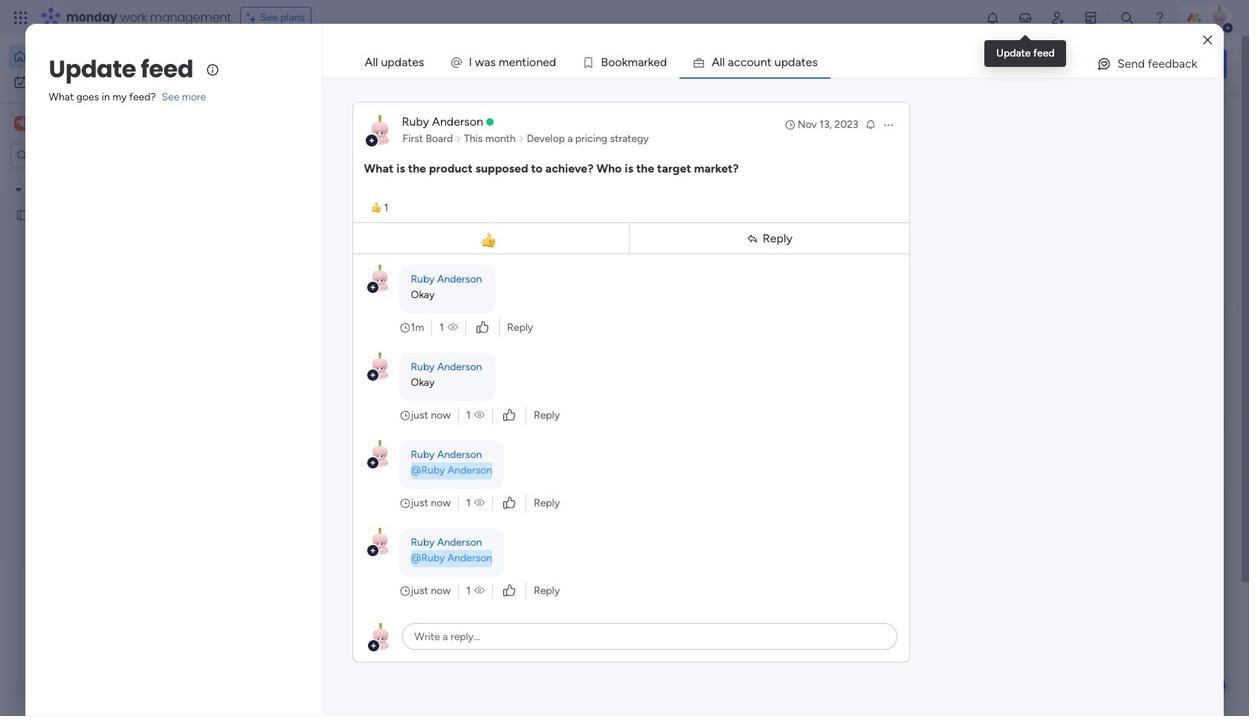 Task type: locate. For each thing, give the bounding box(es) containing it.
1 vertical spatial v2 like image
[[503, 495, 515, 512]]

1 horizontal spatial slider arrow image
[[518, 132, 525, 146]]

Search in workspace field
[[31, 147, 124, 164]]

v2 seen image
[[474, 408, 485, 423], [474, 496, 485, 511]]

2 workspace image from the left
[[16, 115, 27, 132]]

1 horizontal spatial v2 seen image
[[474, 584, 485, 599]]

give feedback image
[[1097, 57, 1112, 71]]

1 workspace image from the left
[[14, 115, 29, 132]]

v2 like image for v2 seen image to the right
[[503, 583, 515, 599]]

1 vertical spatial v2 seen image
[[474, 496, 485, 511]]

1 v2 seen image from the top
[[474, 408, 485, 423]]

0 element
[[380, 354, 398, 372]]

invite members image
[[1051, 10, 1065, 25]]

2 v2 like image from the top
[[503, 495, 515, 512]]

update feed image
[[1018, 10, 1033, 25]]

slider arrow image
[[455, 132, 462, 146], [518, 132, 525, 146]]

option
[[9, 45, 181, 68], [9, 70, 181, 94], [0, 176, 190, 179]]

0 horizontal spatial v2 seen image
[[448, 320, 458, 335]]

workspace image
[[14, 115, 29, 132], [16, 115, 27, 132]]

1 v2 like image from the top
[[503, 407, 515, 424]]

0 vertical spatial v2 like image
[[503, 407, 515, 424]]

component image
[[491, 295, 505, 308]]

tab
[[352, 48, 437, 77]]

lottie animation element
[[375, 393, 613, 631]]

help center element
[[1004, 426, 1227, 486]]

v2 seen image
[[448, 320, 458, 335], [474, 584, 485, 599]]

0 vertical spatial option
[[9, 45, 181, 68]]

getting started element
[[1004, 355, 1227, 415]]

list box
[[0, 174, 190, 428]]

2 vertical spatial v2 like image
[[503, 583, 515, 599]]

v2 like image
[[503, 407, 515, 424], [503, 495, 515, 512], [503, 583, 515, 599]]

0 vertical spatial v2 seen image
[[474, 408, 485, 423]]

caret down image
[[16, 184, 22, 194]]

quick search results list box
[[230, 139, 968, 336]]

2 slider arrow image from the left
[[518, 132, 525, 146]]

1 vertical spatial v2 seen image
[[474, 584, 485, 599]]

notifications image
[[985, 10, 1000, 25]]

0 horizontal spatial slider arrow image
[[455, 132, 462, 146]]

3 v2 like image from the top
[[503, 583, 515, 599]]

tab list
[[352, 48, 1218, 77]]



Task type: vqa. For each thing, say whether or not it's contained in the screenshot.
the top A
no



Task type: describe. For each thing, give the bounding box(es) containing it.
select product image
[[13, 10, 28, 25]]

close image
[[1203, 35, 1212, 46]]

options image
[[882, 119, 894, 131]]

workspace selection element
[[14, 115, 53, 132]]

2 vertical spatial option
[[0, 176, 190, 179]]

public board image
[[491, 271, 508, 288]]

0 vertical spatial v2 seen image
[[448, 320, 458, 335]]

see plans image
[[247, 10, 260, 26]]

2 v2 seen image from the top
[[474, 496, 485, 511]]

v2 user feedback image
[[1016, 55, 1027, 72]]

monday marketplace image
[[1083, 10, 1098, 25]]

1 slider arrow image from the left
[[455, 132, 462, 146]]

v2 bolt switch image
[[1132, 55, 1140, 72]]

help image
[[1152, 10, 1167, 25]]

public board image
[[16, 207, 30, 222]]

add to favorites image
[[441, 272, 456, 287]]

v2 like image for second v2 seen icon from the bottom of the page
[[503, 407, 515, 424]]

v2 like image
[[477, 320, 489, 336]]

ruby anderson image
[[1207, 6, 1231, 30]]

close my workspaces image
[[230, 710, 248, 716]]

1 vertical spatial option
[[9, 70, 181, 94]]

reminder image
[[864, 118, 876, 130]]

search everything image
[[1120, 10, 1135, 25]]

v2 like image for first v2 seen icon from the bottom
[[503, 495, 515, 512]]



